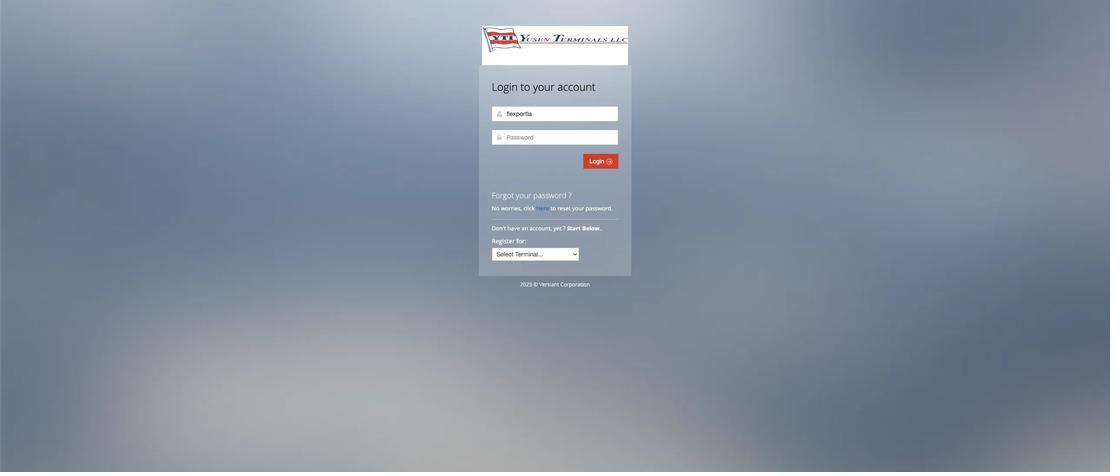 Task type: describe. For each thing, give the bounding box(es) containing it.
2023
[[521, 281, 533, 288]]

forgot your password ? no worries, click here to reset your password.
[[492, 190, 613, 212]]

0 horizontal spatial ?
[[563, 224, 566, 232]]

account
[[558, 80, 596, 94]]

click
[[524, 204, 535, 212]]

for:
[[517, 237, 527, 245]]

register for:
[[492, 237, 527, 245]]

register
[[492, 237, 515, 245]]

don't
[[492, 224, 506, 232]]

swapright image
[[607, 159, 613, 165]]

don't have an account, yet ? start below. .
[[492, 224, 605, 232]]

forgot
[[492, 190, 514, 201]]

password.
[[586, 204, 613, 212]]

versiant
[[540, 281, 560, 288]]

start
[[567, 224, 581, 232]]

Username text field
[[492, 107, 618, 121]]

an
[[522, 224, 529, 232]]

login to your account
[[492, 80, 596, 94]]

0 horizontal spatial to
[[521, 80, 531, 94]]

1 horizontal spatial your
[[533, 80, 555, 94]]

lock image
[[497, 134, 504, 141]]

? inside "forgot your password ? no worries, click here to reset your password."
[[569, 190, 572, 201]]



Task type: vqa. For each thing, say whether or not it's contained in the screenshot.
the Username 'text box'
yes



Task type: locate. For each thing, give the bounding box(es) containing it.
1 vertical spatial ?
[[563, 224, 566, 232]]

to up username text field
[[521, 80, 531, 94]]

login
[[492, 80, 518, 94], [590, 158, 607, 165]]

account,
[[530, 224, 552, 232]]

2 horizontal spatial your
[[573, 204, 585, 212]]

to right here
[[551, 204, 556, 212]]

1 vertical spatial to
[[551, 204, 556, 212]]

.
[[602, 224, 603, 232]]

?
[[569, 190, 572, 201], [563, 224, 566, 232]]

your up click
[[516, 190, 532, 201]]

1 horizontal spatial ?
[[569, 190, 572, 201]]

1 vertical spatial your
[[516, 190, 532, 201]]

1 horizontal spatial login
[[590, 158, 607, 165]]

Password password field
[[492, 130, 618, 145]]

0 vertical spatial to
[[521, 80, 531, 94]]

1 vertical spatial login
[[590, 158, 607, 165]]

here link
[[537, 204, 550, 212]]

2023 © versiant corporation
[[521, 281, 590, 288]]

no
[[492, 204, 500, 212]]

©
[[534, 281, 538, 288]]

login button
[[584, 154, 619, 169]]

corporation
[[561, 281, 590, 288]]

your
[[533, 80, 555, 94], [516, 190, 532, 201], [573, 204, 585, 212]]

0 vertical spatial your
[[533, 80, 555, 94]]

your right reset
[[573, 204, 585, 212]]

password
[[534, 190, 567, 201]]

0 vertical spatial login
[[492, 80, 518, 94]]

to
[[521, 80, 531, 94], [551, 204, 556, 212]]

? up reset
[[569, 190, 572, 201]]

1 horizontal spatial to
[[551, 204, 556, 212]]

worries,
[[501, 204, 522, 212]]

below.
[[583, 224, 602, 232]]

login inside 'login' button
[[590, 158, 607, 165]]

0 horizontal spatial your
[[516, 190, 532, 201]]

your up username text field
[[533, 80, 555, 94]]

0 horizontal spatial login
[[492, 80, 518, 94]]

have
[[508, 224, 521, 232]]

login for login to your account
[[492, 80, 518, 94]]

? right the yet
[[563, 224, 566, 232]]

user image
[[497, 110, 504, 117]]

0 vertical spatial ?
[[569, 190, 572, 201]]

to inside "forgot your password ? no worries, click here to reset your password."
[[551, 204, 556, 212]]

yet
[[554, 224, 562, 232]]

2 vertical spatial your
[[573, 204, 585, 212]]

login for login
[[590, 158, 607, 165]]

reset
[[558, 204, 571, 212]]

here
[[537, 204, 550, 212]]



